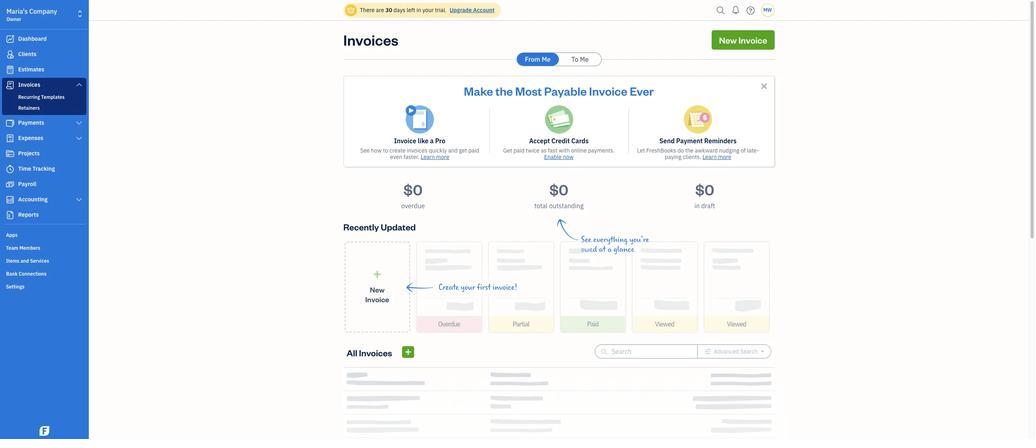 Task type: vqa. For each thing, say whether or not it's contained in the screenshot.


Task type: describe. For each thing, give the bounding box(es) containing it.
payments.
[[588, 147, 615, 154]]

chevron large down image for invoices
[[75, 82, 83, 88]]

reports link
[[2, 208, 86, 223]]

project image
[[5, 150, 15, 158]]

client image
[[5, 50, 15, 59]]

make
[[464, 83, 493, 99]]

accept credit cards image
[[545, 105, 573, 134]]

maria's company owner
[[6, 7, 57, 22]]

see for see how to create invoices quickly and get paid even faster.
[[360, 147, 370, 154]]

$0 overdue
[[402, 180, 425, 210]]

let
[[637, 147, 645, 154]]

reports
[[18, 211, 39, 219]]

2 viewed from the left
[[727, 320, 747, 328]]

$0 for $0 in draft
[[696, 180, 715, 199]]

credit
[[552, 137, 570, 145]]

projects
[[18, 150, 40, 157]]

recently updated
[[344, 221, 416, 233]]

mw
[[764, 7, 772, 13]]

a inside see everything you're owed at a glance
[[608, 245, 612, 254]]

time tracking link
[[2, 162, 86, 177]]

there are 30 days left in your trial. upgrade account
[[360, 6, 495, 14]]

freshbooks image
[[38, 427, 51, 436]]

time tracking
[[18, 165, 55, 172]]

dashboard link
[[2, 32, 86, 46]]

items
[[6, 258, 19, 264]]

more for send payment reminders
[[718, 153, 732, 161]]

accounting link
[[2, 193, 86, 207]]

0 vertical spatial your
[[423, 6, 434, 14]]

0 vertical spatial overdue
[[402, 202, 425, 210]]

paid inside accept credit cards get paid twice as fast with online payments. enable now
[[514, 147, 525, 154]]

everything
[[594, 235, 628, 245]]

maria's
[[6, 7, 28, 15]]

$0 for $0 overdue
[[404, 180, 423, 199]]

$0 in draft
[[695, 180, 716, 210]]

left
[[407, 6, 415, 14]]

1 viewed from the left
[[655, 320, 675, 328]]

payments
[[18, 119, 44, 126]]

draft
[[702, 202, 716, 210]]

send payment reminders
[[660, 137, 737, 145]]

to me
[[572, 55, 589, 63]]

account
[[473, 6, 495, 14]]

0 horizontal spatial a
[[430, 137, 434, 145]]

notifications image
[[730, 2, 743, 18]]

learn more for reminders
[[703, 153, 732, 161]]

send
[[660, 137, 675, 145]]

money image
[[5, 181, 15, 189]]

chart image
[[5, 196, 15, 204]]

1 horizontal spatial your
[[461, 283, 475, 292]]

projects link
[[2, 147, 86, 161]]

see for see everything you're owed at a glance
[[581, 235, 592, 245]]

chevron large down image for expenses
[[75, 135, 83, 142]]

learn for reminders
[[703, 153, 717, 161]]

upgrade
[[450, 6, 472, 14]]

$0 for $0 total outstanding
[[550, 180, 569, 199]]

new invoice link for create your first invoice!
[[345, 242, 410, 333]]

0 vertical spatial new invoice
[[719, 34, 768, 46]]

create
[[390, 147, 406, 154]]

clients
[[18, 50, 36, 58]]

retainers
[[18, 105, 40, 111]]

see how to create invoices quickly and get paid even faster.
[[360, 147, 480, 161]]

me for to me
[[580, 55, 589, 63]]

days
[[394, 6, 406, 14]]

invoice left ever
[[589, 83, 628, 99]]

partial
[[513, 320, 530, 328]]

to
[[383, 147, 388, 154]]

payment
[[677, 137, 703, 145]]

tracking
[[33, 165, 55, 172]]

from me
[[525, 55, 551, 63]]

settings
[[6, 284, 25, 290]]

total
[[535, 202, 548, 210]]

in inside '$0 in draft'
[[695, 202, 700, 210]]

online
[[571, 147, 587, 154]]

services
[[30, 258, 49, 264]]

from me link
[[517, 53, 559, 66]]

accounting
[[18, 196, 48, 203]]

paying
[[665, 153, 682, 161]]

bank connections link
[[2, 268, 86, 280]]

make the most payable invoice ever
[[464, 83, 654, 99]]

reminders
[[705, 137, 737, 145]]

you're
[[630, 235, 650, 245]]

timer image
[[5, 165, 15, 173]]

most
[[516, 83, 542, 99]]

retainers link
[[4, 103, 85, 113]]

items and services link
[[2, 255, 86, 267]]

all
[[347, 347, 357, 358]]

members
[[19, 245, 40, 251]]

there
[[360, 6, 375, 14]]

upgrade account link
[[448, 6, 495, 14]]

bank
[[6, 271, 18, 277]]

Search text field
[[612, 345, 685, 358]]

late-
[[748, 147, 759, 154]]

chevron large down image
[[75, 197, 83, 203]]



Task type: locate. For each thing, give the bounding box(es) containing it.
the
[[496, 83, 513, 99], [686, 147, 694, 154]]

me
[[542, 55, 551, 63], [580, 55, 589, 63]]

create your first invoice!
[[439, 283, 518, 292]]

2 chevron large down image from the top
[[75, 120, 83, 126]]

see left how at the top left
[[360, 147, 370, 154]]

invoice down 'plus' icon
[[366, 295, 389, 304]]

me right to
[[580, 55, 589, 63]]

0 horizontal spatial the
[[496, 83, 513, 99]]

0 horizontal spatial more
[[436, 153, 450, 161]]

2 learn from the left
[[703, 153, 717, 161]]

glance
[[614, 245, 635, 254]]

invoices link
[[2, 78, 86, 93]]

cards
[[572, 137, 589, 145]]

0 vertical spatial and
[[448, 147, 458, 154]]

0 vertical spatial see
[[360, 147, 370, 154]]

$0 inside '$0 in draft'
[[696, 180, 715, 199]]

new invoice link for invoices
[[712, 30, 775, 50]]

main element
[[0, 0, 109, 439]]

enable
[[545, 153, 562, 161]]

invoice image
[[5, 81, 15, 89]]

your left first
[[461, 283, 475, 292]]

and right items
[[20, 258, 29, 264]]

updated
[[381, 221, 416, 233]]

search image
[[715, 4, 728, 16]]

1 horizontal spatial viewed
[[727, 320, 747, 328]]

2 $0 from the left
[[550, 180, 569, 199]]

overdue up updated
[[402, 202, 425, 210]]

the right the do
[[686, 147, 694, 154]]

1 learn from the left
[[421, 153, 435, 161]]

0 vertical spatial a
[[430, 137, 434, 145]]

payments link
[[2, 116, 86, 130]]

report image
[[5, 211, 15, 219]]

now
[[563, 153, 574, 161]]

learn
[[421, 153, 435, 161], [703, 153, 717, 161]]

0 vertical spatial new invoice link
[[712, 30, 775, 50]]

1 horizontal spatial new
[[719, 34, 737, 46]]

chevron large down image
[[75, 82, 83, 88], [75, 120, 83, 126], [75, 135, 83, 142]]

learn right clients.
[[703, 153, 717, 161]]

estimates
[[18, 66, 44, 73]]

0 horizontal spatial new invoice
[[366, 285, 389, 304]]

and left get
[[448, 147, 458, 154]]

see inside see everything you're owed at a glance
[[581, 235, 592, 245]]

2 me from the left
[[580, 55, 589, 63]]

30
[[386, 6, 392, 14]]

0 vertical spatial in
[[417, 6, 421, 14]]

learn more down pro
[[421, 153, 450, 161]]

0 vertical spatial invoices
[[344, 30, 399, 49]]

1 horizontal spatial $0
[[550, 180, 569, 199]]

1 horizontal spatial new invoice link
[[712, 30, 775, 50]]

and inside see how to create invoices quickly and get paid even faster.
[[448, 147, 458, 154]]

add invoice image
[[405, 347, 412, 357]]

invoices up recurring at the top left of page
[[18, 81, 40, 88]]

crown image
[[347, 6, 355, 14]]

new down search icon
[[719, 34, 737, 46]]

pro
[[435, 137, 446, 145]]

settings link
[[2, 281, 86, 293]]

ever
[[630, 83, 654, 99]]

a left pro
[[430, 137, 434, 145]]

1 vertical spatial the
[[686, 147, 694, 154]]

templates
[[41, 94, 65, 100]]

learn more
[[421, 153, 450, 161], [703, 153, 732, 161]]

invoice
[[739, 34, 768, 46], [589, 83, 628, 99], [394, 137, 417, 145], [366, 295, 389, 304]]

0 vertical spatial new
[[719, 34, 737, 46]]

1 vertical spatial your
[[461, 283, 475, 292]]

learn more for a
[[421, 153, 450, 161]]

see inside see how to create invoices quickly and get paid even faster.
[[360, 147, 370, 154]]

close image
[[760, 82, 769, 91]]

overdue
[[402, 202, 425, 210], [438, 320, 461, 328]]

0 horizontal spatial viewed
[[655, 320, 675, 328]]

chevron large down image up recurring templates link
[[75, 82, 83, 88]]

1 vertical spatial a
[[608, 245, 612, 254]]

apps link
[[2, 229, 86, 241]]

1 horizontal spatial the
[[686, 147, 694, 154]]

1 chevron large down image from the top
[[75, 82, 83, 88]]

go to help image
[[745, 4, 758, 16]]

1 me from the left
[[542, 55, 551, 63]]

send payment reminders image
[[684, 105, 713, 134]]

1 horizontal spatial learn
[[703, 153, 717, 161]]

new invoice
[[719, 34, 768, 46], [366, 285, 389, 304]]

to
[[572, 55, 579, 63]]

1 horizontal spatial overdue
[[438, 320, 461, 328]]

chevron large down image down payments link
[[75, 135, 83, 142]]

0 horizontal spatial me
[[542, 55, 551, 63]]

nudging
[[720, 147, 740, 154]]

$0 down faster.
[[404, 180, 423, 199]]

invoices inside main "element"
[[18, 81, 40, 88]]

team members link
[[2, 242, 86, 254]]

invoices
[[407, 147, 428, 154]]

expenses link
[[2, 131, 86, 146]]

0 horizontal spatial in
[[417, 6, 421, 14]]

more down pro
[[436, 153, 450, 161]]

recurring templates
[[18, 94, 65, 100]]

more
[[436, 153, 450, 161], [718, 153, 732, 161]]

invoice up create
[[394, 137, 417, 145]]

in right left in the left of the page
[[417, 6, 421, 14]]

dashboard image
[[5, 35, 15, 43]]

bank connections
[[6, 271, 47, 277]]

learn for a
[[421, 153, 435, 161]]

invoices down there
[[344, 30, 399, 49]]

recently
[[344, 221, 379, 233]]

the left most
[[496, 83, 513, 99]]

0 horizontal spatial new invoice link
[[345, 242, 410, 333]]

2 vertical spatial invoices
[[359, 347, 392, 358]]

owner
[[6, 16, 21, 22]]

awkward
[[695, 147, 718, 154]]

0 horizontal spatial learn
[[421, 153, 435, 161]]

more for invoice like a pro
[[436, 153, 450, 161]]

1 vertical spatial invoices
[[18, 81, 40, 88]]

items and services
[[6, 258, 49, 264]]

all invoices
[[347, 347, 392, 358]]

1 vertical spatial chevron large down image
[[75, 120, 83, 126]]

0 vertical spatial the
[[496, 83, 513, 99]]

see
[[360, 147, 370, 154], [581, 235, 592, 245]]

1 horizontal spatial me
[[580, 55, 589, 63]]

1 vertical spatial and
[[20, 258, 29, 264]]

expenses
[[18, 135, 43, 142]]

new
[[719, 34, 737, 46], [370, 285, 385, 294]]

0 horizontal spatial learn more
[[421, 153, 450, 161]]

me for from me
[[542, 55, 551, 63]]

new down 'plus' icon
[[370, 285, 385, 294]]

your left the trial.
[[423, 6, 434, 14]]

plus image
[[373, 270, 382, 279]]

payroll
[[18, 181, 36, 188]]

2 horizontal spatial paid
[[587, 320, 599, 328]]

accept
[[529, 137, 550, 145]]

new invoice link
[[712, 30, 775, 50], [345, 242, 410, 333]]

0 vertical spatial chevron large down image
[[75, 82, 83, 88]]

create
[[439, 283, 459, 292]]

1 horizontal spatial see
[[581, 235, 592, 245]]

1 vertical spatial see
[[581, 235, 592, 245]]

invoice!
[[493, 283, 518, 292]]

invoice down go to help 'image' at the top of page
[[739, 34, 768, 46]]

are
[[376, 6, 384, 14]]

in left the draft
[[695, 202, 700, 210]]

new invoice down go to help 'image' at the top of page
[[719, 34, 768, 46]]

1 vertical spatial new invoice link
[[345, 242, 410, 333]]

payment image
[[5, 119, 15, 127]]

with
[[559, 147, 570, 154]]

even
[[390, 153, 402, 161]]

apps
[[6, 232, 18, 238]]

invoices
[[344, 30, 399, 49], [18, 81, 40, 88], [359, 347, 392, 358]]

how
[[371, 147, 382, 154]]

new invoice down 'plus' icon
[[366, 285, 389, 304]]

at
[[599, 245, 606, 254]]

accept credit cards get paid twice as fast with online payments. enable now
[[503, 137, 615, 161]]

1 vertical spatial overdue
[[438, 320, 461, 328]]

estimates link
[[2, 63, 86, 77]]

more down reminders
[[718, 153, 732, 161]]

to me link
[[559, 53, 601, 66]]

connections
[[19, 271, 47, 277]]

$0 inside $0 total outstanding
[[550, 180, 569, 199]]

team
[[6, 245, 18, 251]]

3 $0 from the left
[[696, 180, 715, 199]]

estimate image
[[5, 66, 15, 74]]

3 chevron large down image from the top
[[75, 135, 83, 142]]

0 horizontal spatial overdue
[[402, 202, 425, 210]]

$0 up the draft
[[696, 180, 715, 199]]

owed
[[581, 245, 597, 254]]

company
[[29, 7, 57, 15]]

paid inside see how to create invoices quickly and get paid even faster.
[[469, 147, 480, 154]]

invoices right the all
[[359, 347, 392, 358]]

expense image
[[5, 135, 15, 143]]

1 $0 from the left
[[404, 180, 423, 199]]

2 more from the left
[[718, 153, 732, 161]]

overdue down create
[[438, 320, 461, 328]]

and inside main "element"
[[20, 258, 29, 264]]

invoice like a pro
[[394, 137, 446, 145]]

clients.
[[683, 153, 702, 161]]

1 horizontal spatial more
[[718, 153, 732, 161]]

1 vertical spatial new
[[370, 285, 385, 294]]

1 horizontal spatial learn more
[[703, 153, 732, 161]]

get
[[503, 147, 513, 154]]

outstanding
[[549, 202, 584, 210]]

quickly
[[429, 147, 447, 154]]

0 horizontal spatial paid
[[469, 147, 480, 154]]

$0 total outstanding
[[535, 180, 584, 210]]

recurring templates link
[[4, 93, 85, 102]]

as
[[541, 147, 547, 154]]

$0 inside $0 overdue
[[404, 180, 423, 199]]

1 vertical spatial in
[[695, 202, 700, 210]]

clients link
[[2, 47, 86, 62]]

0 horizontal spatial your
[[423, 6, 434, 14]]

me right the from
[[542, 55, 551, 63]]

learn right faster.
[[421, 153, 435, 161]]

$0 up outstanding on the right of page
[[550, 180, 569, 199]]

chevron large down image inside payments link
[[75, 120, 83, 126]]

from
[[525, 55, 541, 63]]

paid
[[469, 147, 480, 154], [514, 147, 525, 154], [587, 320, 599, 328]]

1 horizontal spatial and
[[448, 147, 458, 154]]

a right at at bottom
[[608, 245, 612, 254]]

0 horizontal spatial new
[[370, 285, 385, 294]]

0 horizontal spatial $0
[[404, 180, 423, 199]]

learn more down reminders
[[703, 153, 732, 161]]

1 horizontal spatial new invoice
[[719, 34, 768, 46]]

invoice like a pro image
[[406, 105, 434, 134]]

2 learn more from the left
[[703, 153, 732, 161]]

$0
[[404, 180, 423, 199], [550, 180, 569, 199], [696, 180, 715, 199]]

twice
[[526, 147, 540, 154]]

1 horizontal spatial a
[[608, 245, 612, 254]]

1 horizontal spatial paid
[[514, 147, 525, 154]]

chevron large down image for payments
[[75, 120, 83, 126]]

1 learn more from the left
[[421, 153, 450, 161]]

2 vertical spatial chevron large down image
[[75, 135, 83, 142]]

dashboard
[[18, 35, 47, 42]]

of
[[741, 147, 746, 154]]

0 horizontal spatial see
[[360, 147, 370, 154]]

1 vertical spatial new invoice
[[366, 285, 389, 304]]

0 horizontal spatial and
[[20, 258, 29, 264]]

see everything you're owed at a glance
[[581, 235, 650, 254]]

fast
[[548, 147, 558, 154]]

see up owed
[[581, 235, 592, 245]]

payroll link
[[2, 177, 86, 192]]

1 more from the left
[[436, 153, 450, 161]]

1 horizontal spatial in
[[695, 202, 700, 210]]

the inside the let freshbooks do the awkward nudging of late- paying clients.
[[686, 147, 694, 154]]

time
[[18, 165, 31, 172]]

do
[[678, 147, 684, 154]]

payable
[[545, 83, 587, 99]]

2 horizontal spatial $0
[[696, 180, 715, 199]]

chevron large down image down retainers link
[[75, 120, 83, 126]]



